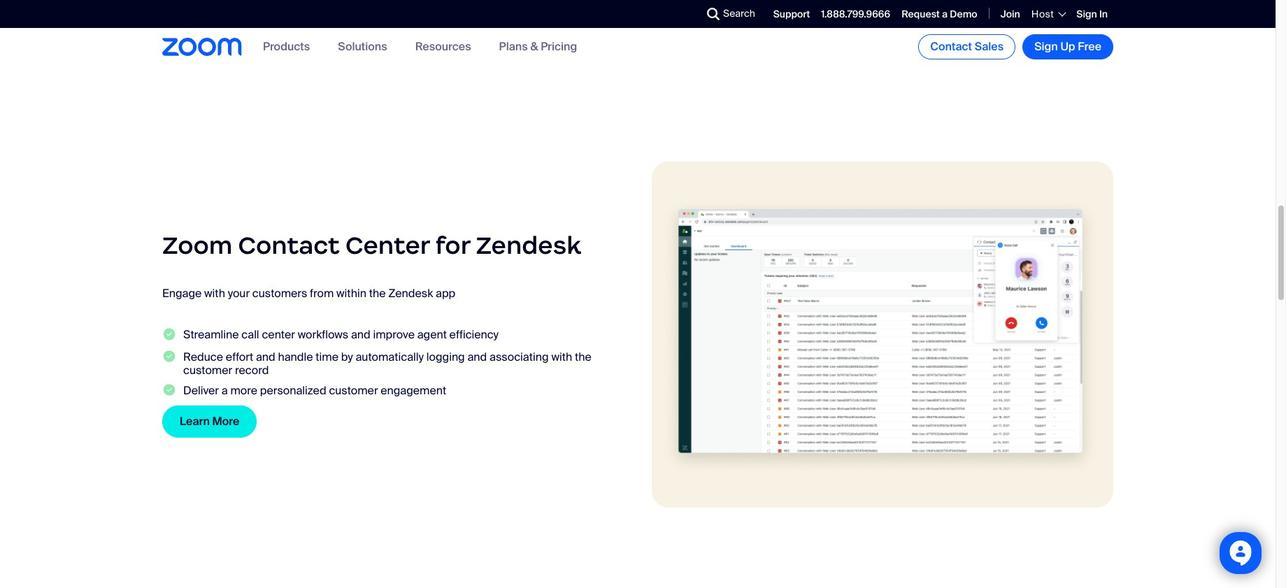 Task type: describe. For each thing, give the bounding box(es) containing it.
zoom
[[162, 230, 233, 261]]

search image
[[707, 8, 720, 20]]

a for demo
[[942, 8, 948, 20]]

1 horizontal spatial zendesk
[[476, 230, 581, 261]]

contact sales
[[930, 39, 1004, 54]]

resources
[[415, 39, 471, 54]]

reduce effort and handle time by automatically logging and associating with the customer record
[[183, 349, 592, 377]]

1.888.799.9666
[[821, 8, 891, 20]]

effort
[[226, 349, 253, 364]]

a for more
[[222, 383, 228, 398]]

engage with your customers from within the zendesk app
[[162, 286, 455, 301]]

plans & pricing
[[499, 39, 577, 54]]

join
[[1001, 8, 1020, 20]]

workflows
[[298, 328, 348, 342]]

zendesk integration image
[[652, 162, 1114, 508]]

personalized
[[260, 383, 326, 398]]

0 horizontal spatial the
[[369, 286, 386, 301]]

resources button
[[415, 39, 471, 54]]

1 vertical spatial customer
[[329, 383, 378, 398]]

efficiency
[[449, 328, 499, 342]]

0 horizontal spatial contact
[[238, 230, 340, 261]]

streamline call center workflows and improve agent efficiency
[[183, 328, 499, 342]]

center
[[262, 328, 295, 342]]

host
[[1032, 8, 1054, 20]]

demo
[[950, 8, 978, 20]]

record
[[235, 363, 269, 377]]

zoom contact center for zendesk
[[162, 230, 581, 261]]

sales
[[975, 39, 1004, 54]]

solutions
[[338, 39, 387, 54]]

associating
[[490, 349, 549, 364]]

support link
[[774, 8, 810, 20]]

2 horizontal spatial and
[[468, 349, 487, 364]]



Task type: locate. For each thing, give the bounding box(es) containing it.
1 horizontal spatial customer
[[329, 383, 378, 398]]

and down center
[[256, 349, 275, 364]]

within
[[337, 286, 366, 301]]

1 horizontal spatial sign
[[1077, 8, 1097, 20]]

the inside reduce effort and handle time by automatically logging and associating with the customer record
[[575, 349, 592, 364]]

and up by
[[351, 328, 371, 342]]

deliver a more personalized customer engagement
[[183, 383, 446, 398]]

engagement
[[381, 383, 446, 398]]

request a demo
[[902, 8, 978, 20]]

0 horizontal spatial customer
[[183, 363, 232, 377]]

1 horizontal spatial a
[[942, 8, 948, 20]]

0 vertical spatial the
[[369, 286, 386, 301]]

more
[[212, 414, 239, 429]]

0 horizontal spatial zendesk
[[388, 286, 433, 301]]

request
[[902, 8, 940, 20]]

request a demo link
[[902, 8, 978, 20]]

for
[[436, 230, 470, 261]]

the
[[369, 286, 386, 301], [575, 349, 592, 364]]

and down efficiency
[[468, 349, 487, 364]]

agent
[[417, 328, 447, 342]]

sign
[[1077, 8, 1097, 20], [1035, 39, 1058, 54]]

learn
[[180, 414, 210, 429]]

customer up deliver
[[183, 363, 232, 377]]

plans
[[499, 39, 528, 54]]

1 horizontal spatial contact
[[930, 39, 972, 54]]

streamline
[[183, 328, 239, 342]]

products button
[[263, 39, 310, 54]]

customer inside reduce effort and handle time by automatically logging and associating with the customer record
[[183, 363, 232, 377]]

1 vertical spatial zendesk
[[388, 286, 433, 301]]

the right within
[[369, 286, 386, 301]]

sign left in
[[1077, 8, 1097, 20]]

contact up the customers
[[238, 230, 340, 261]]

reduce
[[183, 349, 223, 364]]

sign for sign up free
[[1035, 39, 1058, 54]]

1 horizontal spatial with
[[551, 349, 572, 364]]

search
[[723, 7, 755, 20]]

1 vertical spatial a
[[222, 383, 228, 398]]

with right the associating
[[551, 349, 572, 364]]

plans & pricing link
[[499, 39, 577, 54]]

customer
[[183, 363, 232, 377], [329, 383, 378, 398]]

by
[[341, 349, 353, 364]]

0 vertical spatial sign
[[1077, 8, 1097, 20]]

contact sales link
[[919, 34, 1016, 59]]

deliver
[[183, 383, 219, 398]]

sign left up
[[1035, 39, 1058, 54]]

0 vertical spatial customer
[[183, 363, 232, 377]]

0 vertical spatial with
[[204, 286, 225, 301]]

the right the associating
[[575, 349, 592, 364]]

sign for sign in
[[1077, 8, 1097, 20]]

zendesk
[[476, 230, 581, 261], [388, 286, 433, 301]]

&
[[530, 39, 538, 54]]

app
[[436, 286, 455, 301]]

from
[[310, 286, 334, 301]]

sign up free link
[[1023, 34, 1114, 59]]

1 vertical spatial the
[[575, 349, 592, 364]]

customer down by
[[329, 383, 378, 398]]

host button
[[1032, 8, 1066, 20]]

pricing
[[541, 39, 577, 54]]

contact down request a demo link
[[930, 39, 972, 54]]

and
[[351, 328, 371, 342], [256, 349, 275, 364], [468, 349, 487, 364]]

improve
[[373, 328, 415, 342]]

sign in
[[1077, 8, 1108, 20]]

None search field
[[656, 3, 711, 25]]

free
[[1078, 39, 1102, 54]]

learn more
[[180, 414, 239, 429]]

zoom logo image
[[162, 38, 242, 56]]

products
[[263, 39, 310, 54]]

0 horizontal spatial sign
[[1035, 39, 1058, 54]]

logging
[[427, 349, 465, 364]]

0 vertical spatial zendesk
[[476, 230, 581, 261]]

contact
[[930, 39, 972, 54], [238, 230, 340, 261]]

a left demo
[[942, 8, 948, 20]]

center
[[346, 230, 430, 261]]

up
[[1061, 39, 1075, 54]]

engage
[[162, 286, 202, 301]]

your
[[228, 286, 250, 301]]

1 vertical spatial with
[[551, 349, 572, 364]]

with inside reduce effort and handle time by automatically logging and associating with the customer record
[[551, 349, 572, 364]]

learn more link
[[162, 406, 257, 438]]

sign up free
[[1035, 39, 1102, 54]]

handle
[[278, 349, 313, 364]]

sign in link
[[1077, 8, 1108, 20]]

time
[[316, 349, 339, 364]]

0 horizontal spatial with
[[204, 286, 225, 301]]

a left more
[[222, 383, 228, 398]]

1.888.799.9666 link
[[821, 8, 891, 20]]

support
[[774, 8, 810, 20]]

0 horizontal spatial a
[[222, 383, 228, 398]]

in
[[1100, 8, 1108, 20]]

with
[[204, 286, 225, 301], [551, 349, 572, 364]]

automatically
[[356, 349, 424, 364]]

1 vertical spatial contact
[[238, 230, 340, 261]]

call
[[242, 328, 259, 342]]

with left your
[[204, 286, 225, 301]]

solutions button
[[338, 39, 387, 54]]

0 horizontal spatial and
[[256, 349, 275, 364]]

0 vertical spatial a
[[942, 8, 948, 20]]

1 horizontal spatial the
[[575, 349, 592, 364]]

1 vertical spatial sign
[[1035, 39, 1058, 54]]

1 horizontal spatial and
[[351, 328, 371, 342]]

search image
[[707, 8, 720, 20]]

join link
[[1001, 8, 1020, 20]]

customers
[[252, 286, 307, 301]]

0 vertical spatial contact
[[930, 39, 972, 54]]

more
[[230, 383, 257, 398]]

a
[[942, 8, 948, 20], [222, 383, 228, 398]]



Task type: vqa. For each thing, say whether or not it's contained in the screenshot.
Zoom Contact Center For Zendesk
yes



